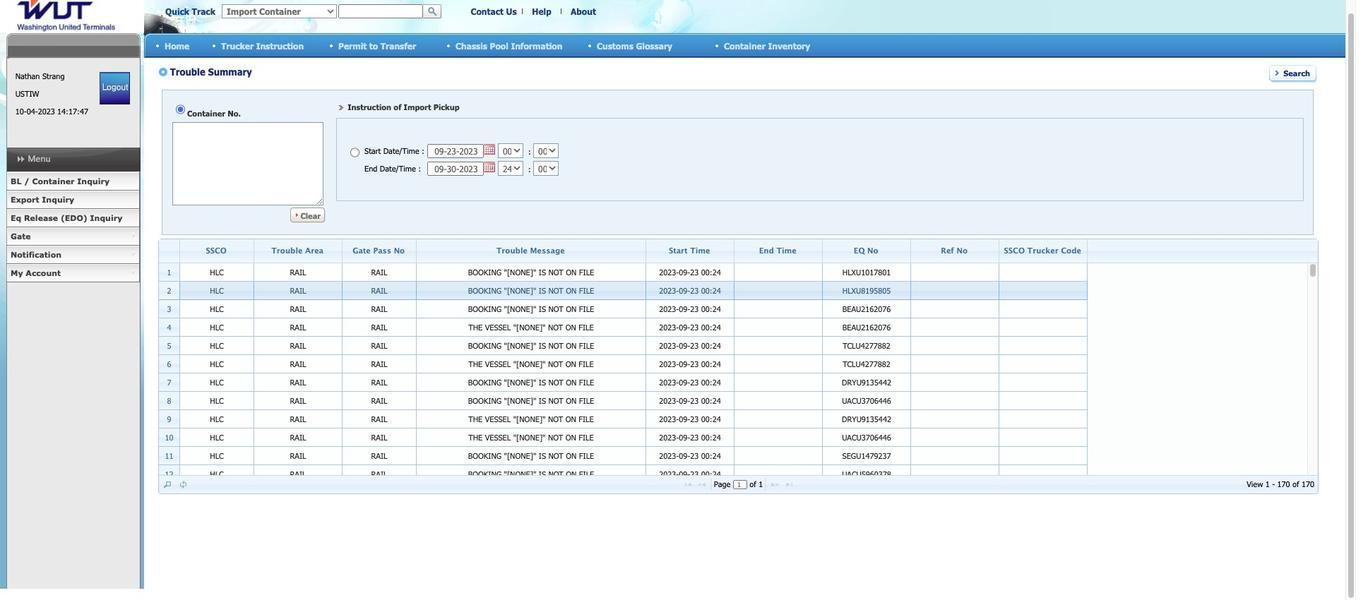 Task type: locate. For each thing, give the bounding box(es) containing it.
chassis
[[456, 41, 487, 50]]

inquiry up export inquiry link
[[77, 177, 110, 186]]

1 horizontal spatial container
[[724, 41, 766, 50]]

trucker
[[221, 41, 254, 50]]

inquiry
[[77, 177, 110, 186], [42, 195, 74, 204], [90, 213, 122, 222]]

about link
[[571, 6, 596, 16]]

login image
[[100, 72, 130, 105]]

1 vertical spatial inquiry
[[42, 195, 74, 204]]

container inventory
[[724, 41, 810, 50]]

0 vertical spatial inquiry
[[77, 177, 110, 186]]

track
[[192, 6, 215, 16]]

0 horizontal spatial container
[[32, 177, 75, 186]]

pool
[[490, 41, 508, 50]]

2 vertical spatial inquiry
[[90, 213, 122, 222]]

trucker instruction
[[221, 41, 304, 50]]

instruction
[[256, 41, 304, 50]]

None text field
[[338, 4, 423, 18]]

export inquiry link
[[6, 191, 140, 209]]

container
[[724, 41, 766, 50], [32, 177, 75, 186]]

container left the inventory
[[724, 41, 766, 50]]

inquiry for (edo)
[[90, 213, 122, 222]]

strang
[[42, 71, 65, 81]]

transfer
[[380, 41, 416, 50]]

permit to transfer
[[338, 41, 416, 50]]

contact us
[[471, 6, 517, 16]]

help link
[[532, 6, 551, 16]]

container up export inquiry
[[32, 177, 75, 186]]

inquiry down bl / container inquiry at top
[[42, 195, 74, 204]]

export
[[11, 195, 39, 204]]

glossary
[[636, 41, 672, 50]]

inquiry for container
[[77, 177, 110, 186]]

ustiw
[[15, 89, 39, 98]]

1 vertical spatial container
[[32, 177, 75, 186]]

notification
[[11, 250, 61, 259]]

inquiry right (edo)
[[90, 213, 122, 222]]

permit
[[338, 41, 367, 50]]

release
[[24, 213, 58, 222]]

10-04-2023 14:17:47
[[15, 107, 88, 116]]

export inquiry
[[11, 195, 74, 204]]

chassis pool information
[[456, 41, 562, 50]]

information
[[511, 41, 562, 50]]



Task type: describe. For each thing, give the bounding box(es) containing it.
customs glossary
[[597, 41, 672, 50]]

contact
[[471, 6, 504, 16]]

about
[[571, 6, 596, 16]]

my account link
[[6, 264, 140, 283]]

eq
[[11, 213, 21, 222]]

gate link
[[6, 227, 140, 246]]

14:17:47
[[57, 107, 88, 116]]

quick
[[165, 6, 189, 16]]

eq release (edo) inquiry link
[[6, 209, 140, 227]]

notification link
[[6, 246, 140, 264]]

help
[[532, 6, 551, 16]]

nathan strang
[[15, 71, 65, 81]]

10-
[[15, 107, 27, 116]]

my
[[11, 268, 23, 278]]

(edo)
[[61, 213, 87, 222]]

gate
[[11, 232, 31, 241]]

nathan
[[15, 71, 40, 81]]

04-
[[27, 107, 38, 116]]

eq release (edo) inquiry
[[11, 213, 122, 222]]

to
[[369, 41, 378, 50]]

quick track
[[165, 6, 215, 16]]

/
[[24, 177, 29, 186]]

0 vertical spatial container
[[724, 41, 766, 50]]

2023
[[38, 107, 55, 116]]

customs
[[597, 41, 633, 50]]

account
[[26, 268, 61, 278]]

my account
[[11, 268, 61, 278]]

home
[[165, 41, 189, 50]]

bl
[[11, 177, 21, 186]]

bl / container inquiry link
[[6, 172, 140, 191]]

inventory
[[768, 41, 810, 50]]

bl / container inquiry
[[11, 177, 110, 186]]

contact us link
[[471, 6, 517, 16]]

us
[[506, 6, 517, 16]]

container inside bl / container inquiry link
[[32, 177, 75, 186]]



Task type: vqa. For each thing, say whether or not it's contained in the screenshot.
Trucker
yes



